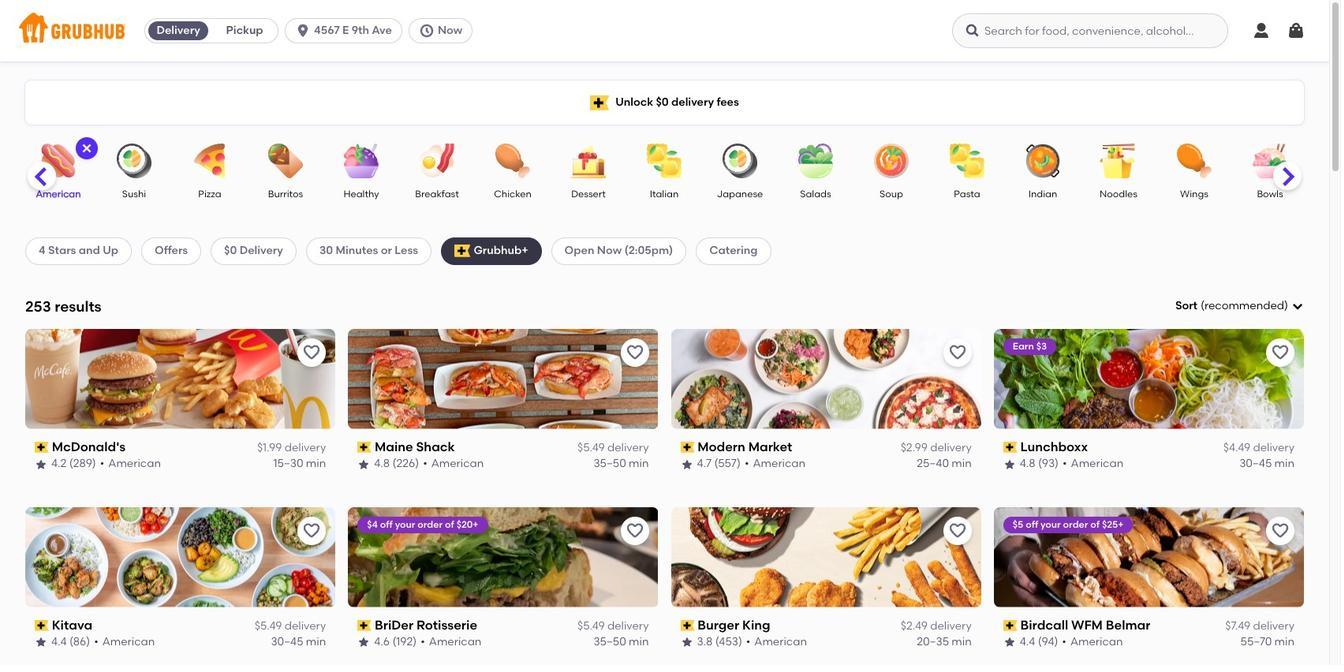 Task type: vqa. For each thing, say whether or not it's contained in the screenshot.


Task type: locate. For each thing, give the bounding box(es) containing it.
open now (2:05pm)
[[565, 244, 673, 257]]

4
[[39, 244, 46, 257]]

• for burger king
[[746, 635, 751, 649]]

min right '25–40'
[[952, 457, 972, 471]]

$5.49 for rotisserie
[[578, 619, 605, 633]]

star icon image left 4.8 (93)
[[1004, 458, 1016, 471]]

1 order from the left
[[418, 519, 443, 530]]

american
[[36, 189, 81, 200], [108, 457, 161, 471], [431, 457, 484, 471], [753, 457, 806, 471], [1071, 457, 1124, 471], [102, 635, 155, 649], [429, 635, 482, 649], [755, 635, 807, 649], [1071, 635, 1123, 649]]

4.7
[[697, 457, 712, 471]]

american right (86)
[[102, 635, 155, 649]]

birdcall
[[1021, 618, 1069, 633]]

3.8
[[697, 635, 713, 649]]

1 4.8 from the left
[[374, 457, 390, 471]]

(226)
[[393, 457, 419, 471]]

)
[[1285, 299, 1289, 313]]

american down wfm
[[1071, 635, 1123, 649]]

min down the $4.49 delivery
[[1275, 457, 1295, 471]]

min right 15–30
[[306, 457, 326, 471]]

1 horizontal spatial 30–45
[[1240, 457, 1272, 471]]

delivery left pickup
[[157, 24, 200, 37]]

• american for birdcall wfm belmar
[[1062, 635, 1123, 649]]

grubhub plus flag logo image for grubhub+
[[455, 245, 471, 258]]

sushi
[[122, 189, 146, 200]]

catering
[[710, 244, 758, 257]]

fees
[[717, 95, 739, 109]]

now button
[[409, 18, 479, 43]]

• american for modern market
[[745, 457, 806, 471]]

1 vertical spatial 35–50 min
[[594, 635, 649, 649]]

delivery for lunchboxx
[[1253, 441, 1295, 455]]

modern market
[[698, 439, 792, 454]]

delivery
[[671, 95, 714, 109], [285, 441, 326, 455], [608, 441, 649, 455], [930, 441, 972, 455], [1253, 441, 1295, 455], [285, 619, 326, 633], [608, 619, 649, 633], [930, 619, 972, 633], [1253, 619, 1295, 633]]

• american down "shack"
[[423, 457, 484, 471]]

subscription pass image left modern
[[681, 442, 695, 453]]

1 35–50 from the top
[[594, 457, 626, 471]]

15–30
[[273, 457, 303, 471]]

30–45 min
[[1240, 457, 1295, 471], [271, 635, 326, 649]]

0 vertical spatial grubhub plus flag logo image
[[590, 95, 609, 110]]

$5.49 delivery for shack
[[578, 441, 649, 455]]

subscription pass image
[[1004, 442, 1017, 453], [358, 620, 372, 631]]

$0 right offers
[[224, 244, 237, 257]]

star icon image for mcdonald's
[[35, 458, 47, 471]]

1 35–50 min from the top
[[594, 457, 649, 471]]

now inside 'button'
[[438, 24, 463, 37]]

• down modern market
[[745, 457, 749, 471]]

salads image
[[788, 144, 844, 178]]

2 4.4 from the left
[[1020, 635, 1035, 649]]

star icon image left 4.6
[[358, 636, 370, 649]]

None field
[[1176, 298, 1304, 314]]

1 vertical spatial 30–45 min
[[271, 635, 326, 649]]

subscription pass image
[[35, 442, 49, 453], [358, 442, 372, 453], [681, 442, 695, 453], [35, 620, 49, 631], [681, 620, 695, 631], [1004, 620, 1017, 631]]

grubhub plus flag logo image
[[590, 95, 609, 110], [455, 245, 471, 258]]

of left "$25+"
[[1091, 519, 1100, 530]]

$0 right unlock
[[656, 95, 669, 109]]

2 4.8 from the left
[[1020, 457, 1036, 471]]

0 horizontal spatial 30–45 min
[[271, 635, 326, 649]]

american down "mcdonald's"
[[108, 457, 161, 471]]

$5.49 for shack
[[578, 441, 605, 455]]

subscription pass image for maine shack
[[358, 442, 372, 453]]

of left the $20+ in the bottom of the page
[[445, 519, 454, 530]]

save this restaurant button
[[298, 338, 326, 367], [621, 338, 649, 367], [944, 338, 972, 367], [1266, 338, 1295, 367], [298, 517, 326, 545], [621, 517, 649, 545], [944, 517, 972, 545], [1266, 517, 1295, 545]]

0 vertical spatial 35–50 min
[[594, 457, 649, 471]]

star icon image left 4.8 (226) on the bottom left of page
[[358, 458, 370, 471]]

4.8 left (93)
[[1020, 457, 1036, 471]]

1 4.4 from the left
[[51, 635, 67, 649]]

4.4 for kitava
[[51, 635, 67, 649]]

$5.49 delivery for rotisserie
[[578, 619, 649, 633]]

now right ave
[[438, 24, 463, 37]]

• american down market
[[745, 457, 806, 471]]

• american down lunchboxx
[[1063, 457, 1124, 471]]

0 vertical spatial delivery
[[157, 24, 200, 37]]

•
[[100, 457, 104, 471], [423, 457, 427, 471], [745, 457, 749, 471], [1063, 457, 1067, 471], [94, 635, 98, 649], [421, 635, 425, 649], [746, 635, 751, 649], [1062, 635, 1067, 649]]

star icon image for kitava
[[35, 636, 47, 649]]

birdcall wfm belmar  logo image
[[994, 507, 1304, 607]]

min
[[306, 457, 326, 471], [629, 457, 649, 471], [952, 457, 972, 471], [1275, 457, 1295, 471], [306, 635, 326, 649], [629, 635, 649, 649], [952, 635, 972, 649], [1275, 635, 1295, 649]]

save this restaurant image for maine shack
[[625, 343, 644, 362]]

2 your from the left
[[1041, 519, 1061, 530]]

55–70 min
[[1241, 635, 1295, 649]]

american down market
[[753, 457, 806, 471]]

0 horizontal spatial delivery
[[157, 24, 200, 37]]

0 horizontal spatial grubhub plus flag logo image
[[455, 245, 471, 258]]

0 vertical spatial now
[[438, 24, 463, 37]]

1 vertical spatial subscription pass image
[[358, 620, 372, 631]]

$0
[[656, 95, 669, 109], [224, 244, 237, 257]]

up
[[103, 244, 118, 257]]

$2.49
[[901, 619, 928, 633]]

2 35–50 from the top
[[594, 635, 626, 649]]

subscription pass image left birdcall at the right
[[1004, 620, 1017, 631]]

2 order from the left
[[1063, 519, 1088, 530]]

4 stars and up
[[39, 244, 118, 257]]

1 horizontal spatial $0
[[656, 95, 669, 109]]

0 horizontal spatial off
[[380, 519, 393, 530]]

off right $4
[[380, 519, 393, 530]]

• right (86)
[[94, 635, 98, 649]]

1 vertical spatial 30–45
[[271, 635, 303, 649]]

min left 3.8 on the right bottom of page
[[629, 635, 649, 649]]

$4 off your order of $20+
[[367, 519, 479, 530]]

star icon image left 4.2
[[35, 458, 47, 471]]

$5.49 delivery
[[578, 441, 649, 455], [255, 619, 326, 633], [578, 619, 649, 633]]

min left 4.6
[[306, 635, 326, 649]]

save this restaurant image for mcdonald's
[[302, 343, 321, 362]]

subscription pass image left lunchboxx
[[1004, 442, 1017, 453]]

1 horizontal spatial subscription pass image
[[1004, 442, 1017, 453]]

save this restaurant image for modern market
[[948, 343, 967, 362]]

pickup button
[[212, 18, 278, 43]]

1 off from the left
[[380, 519, 393, 530]]

0 horizontal spatial save this restaurant image
[[302, 343, 321, 362]]

1 horizontal spatial grubhub plus flag logo image
[[590, 95, 609, 110]]

grubhub plus flag logo image left grubhub+
[[455, 245, 471, 258]]

4567 e 9th ave
[[314, 24, 392, 37]]

subscription pass image left kitava
[[35, 620, 49, 631]]

1 vertical spatial 35–50
[[594, 635, 626, 649]]

your
[[395, 519, 415, 530], [1041, 519, 1061, 530]]

lunchboxx logo image
[[994, 329, 1304, 429]]

delivery down burritos
[[240, 244, 283, 257]]

0 horizontal spatial $0
[[224, 244, 237, 257]]

1 horizontal spatial delivery
[[240, 244, 283, 257]]

chicken image
[[485, 144, 541, 178]]

svg image
[[1252, 21, 1271, 40], [419, 23, 435, 39], [965, 23, 981, 39], [80, 142, 93, 155]]

4.2
[[51, 457, 67, 471]]

• right (289)
[[100, 457, 104, 471]]

1 horizontal spatial order
[[1063, 519, 1088, 530]]

1 of from the left
[[445, 519, 454, 530]]

2 horizontal spatial save this restaurant image
[[948, 521, 967, 540]]

• for kitava
[[94, 635, 98, 649]]

american down rotisserie
[[429, 635, 482, 649]]

• for brider rotisserie
[[421, 635, 425, 649]]

minutes
[[336, 244, 378, 257]]

healthy
[[344, 189, 379, 200]]

noodles
[[1100, 189, 1138, 200]]

min for modern market
[[952, 457, 972, 471]]

brider rotisserie logo image
[[348, 507, 658, 607]]

• right (94) at the bottom of page
[[1062, 635, 1067, 649]]

now
[[438, 24, 463, 37], [597, 244, 622, 257]]

svg image
[[1287, 21, 1306, 40], [295, 23, 311, 39], [1292, 300, 1304, 313]]

• right (226)
[[423, 457, 427, 471]]

your right $5
[[1041, 519, 1061, 530]]

0 horizontal spatial order
[[418, 519, 443, 530]]

2 of from the left
[[1091, 519, 1100, 530]]

your right $4
[[395, 519, 415, 530]]

1 vertical spatial grubhub plus flag logo image
[[455, 245, 471, 258]]

american down "shack"
[[431, 457, 484, 471]]

save this restaurant image
[[625, 343, 644, 362], [948, 343, 967, 362], [1271, 343, 1290, 362], [302, 521, 321, 540], [1271, 521, 1290, 540]]

0 vertical spatial 35–50
[[594, 457, 626, 471]]

4.8 down maine on the bottom left of page
[[374, 457, 390, 471]]

0 horizontal spatial subscription pass image
[[358, 620, 372, 631]]

min for mcdonald's
[[306, 457, 326, 471]]

0 vertical spatial $0
[[656, 95, 669, 109]]

4.4 left (94) at the bottom of page
[[1020, 635, 1035, 649]]

1 your from the left
[[395, 519, 415, 530]]

subscription pass image left brider
[[358, 620, 372, 631]]

of for wfm
[[1091, 519, 1100, 530]]

order left "$25+"
[[1063, 519, 1088, 530]]

grubhub plus flag logo image left unlock
[[590, 95, 609, 110]]

0 horizontal spatial now
[[438, 24, 463, 37]]

4.8
[[374, 457, 390, 471], [1020, 457, 1036, 471]]

star icon image left 4.7
[[681, 458, 693, 471]]

• american down rotisserie
[[421, 635, 482, 649]]

• down king
[[746, 635, 751, 649]]

1 horizontal spatial of
[[1091, 519, 1100, 530]]

american for brider rotisserie
[[429, 635, 482, 649]]

pizza
[[198, 189, 221, 200]]

1 horizontal spatial your
[[1041, 519, 1061, 530]]

italian image
[[637, 144, 692, 178]]

min for maine shack
[[629, 457, 649, 471]]

• american for burger king
[[746, 635, 807, 649]]

15–30 min
[[273, 457, 326, 471]]

• down brider rotisserie
[[421, 635, 425, 649]]

• for maine shack
[[423, 457, 427, 471]]

20–35 min
[[917, 635, 972, 649]]

delivery for birdcall wfm belmar
[[1253, 619, 1295, 633]]

$25+
[[1102, 519, 1124, 530]]

star icon image left 3.8 on the right bottom of page
[[681, 636, 693, 649]]

253
[[25, 297, 51, 315]]

star icon image left 4.4 (94)
[[1004, 636, 1016, 649]]

0 vertical spatial 30–45
[[1240, 457, 1272, 471]]

• american down king
[[746, 635, 807, 649]]

delivery inside button
[[157, 24, 200, 37]]

$2.49 delivery
[[901, 619, 972, 633]]

svg image inside 4567 e 9th ave button
[[295, 23, 311, 39]]

30–45 min for lunchboxx
[[1240, 457, 1295, 471]]

0 horizontal spatial your
[[395, 519, 415, 530]]

(192)
[[392, 635, 417, 649]]

save this restaurant image for burger king
[[948, 521, 967, 540]]

• american down "mcdonald's"
[[100, 457, 161, 471]]

0 vertical spatial 30–45 min
[[1240, 457, 1295, 471]]

star icon image left 4.4 (86)
[[35, 636, 47, 649]]

1 vertical spatial $0
[[224, 244, 237, 257]]

subscription pass image left "mcdonald's"
[[35, 442, 49, 453]]

earn
[[1013, 341, 1034, 352]]

1 vertical spatial delivery
[[240, 244, 283, 257]]

0 horizontal spatial of
[[445, 519, 454, 530]]

order left the $20+ in the bottom of the page
[[418, 519, 443, 530]]

svg image inside now 'button'
[[419, 23, 435, 39]]

4.8 for lunchboxx
[[1020, 457, 1036, 471]]

save this restaurant image
[[302, 343, 321, 362], [625, 521, 644, 540], [948, 521, 967, 540]]

4567 e 9th ave button
[[285, 18, 409, 43]]

recommended
[[1205, 299, 1285, 313]]

indian image
[[1016, 144, 1071, 178]]

subscription pass image left burger
[[681, 620, 695, 631]]

unlock $0 delivery fees
[[616, 95, 739, 109]]

1 horizontal spatial 4.4
[[1020, 635, 1035, 649]]

kitava logo image
[[25, 507, 335, 607]]

0 vertical spatial subscription pass image
[[1004, 442, 1017, 453]]

lunchboxx
[[1021, 439, 1088, 454]]

min for burger king
[[952, 635, 972, 649]]

american down king
[[755, 635, 807, 649]]

$1.99
[[257, 441, 282, 455]]

0 horizontal spatial 4.8
[[374, 457, 390, 471]]

main navigation navigation
[[0, 0, 1330, 62]]

off for brider rotisserie
[[380, 519, 393, 530]]

delivery for modern market
[[930, 441, 972, 455]]

1 horizontal spatial off
[[1026, 519, 1039, 530]]

american down lunchboxx
[[1071, 457, 1124, 471]]

soup image
[[864, 144, 919, 178]]

35–50 min for maine shack
[[594, 457, 649, 471]]

1 horizontal spatial 4.8
[[1020, 457, 1036, 471]]

offers
[[155, 244, 188, 257]]

min right 20–35 at the bottom of page
[[952, 635, 972, 649]]

2 35–50 min from the top
[[594, 635, 649, 649]]

$5.49
[[578, 441, 605, 455], [255, 619, 282, 633], [578, 619, 605, 633]]

1 horizontal spatial now
[[597, 244, 622, 257]]

min left 4.7
[[629, 457, 649, 471]]

maine shack logo image
[[348, 329, 658, 429]]

results
[[55, 297, 102, 315]]

Search for food, convenience, alcohol... search field
[[952, 13, 1229, 48]]

soup
[[880, 189, 903, 200]]

ave
[[372, 24, 392, 37]]

birdcall wfm belmar
[[1021, 618, 1151, 633]]

35–50 for brider rotisserie
[[594, 635, 626, 649]]

• american down wfm
[[1062, 635, 1123, 649]]

min right 55–70
[[1275, 635, 1295, 649]]

min for kitava
[[306, 635, 326, 649]]

2 off from the left
[[1026, 519, 1039, 530]]

grubhub plus flag logo image for unlock $0 delivery fees
[[590, 95, 609, 110]]

off right $5
[[1026, 519, 1039, 530]]

• american
[[100, 457, 161, 471], [423, 457, 484, 471], [745, 457, 806, 471], [1063, 457, 1124, 471], [94, 635, 155, 649], [421, 635, 482, 649], [746, 635, 807, 649], [1062, 635, 1123, 649]]

• american right (86)
[[94, 635, 155, 649]]

0 horizontal spatial 30–45
[[271, 635, 303, 649]]

4.4 left (86)
[[51, 635, 67, 649]]

wfm
[[1072, 618, 1103, 633]]

off
[[380, 519, 393, 530], [1026, 519, 1039, 530]]

0 horizontal spatial 4.4
[[51, 635, 67, 649]]

• for modern market
[[745, 457, 749, 471]]

now right open
[[597, 244, 622, 257]]

pasta image
[[940, 144, 995, 178]]

star icon image
[[35, 458, 47, 471], [358, 458, 370, 471], [681, 458, 693, 471], [1004, 458, 1016, 471], [35, 636, 47, 649], [358, 636, 370, 649], [681, 636, 693, 649], [1004, 636, 1016, 649]]

american for maine shack
[[431, 457, 484, 471]]

(93)
[[1038, 457, 1059, 471]]

• right (93)
[[1063, 457, 1067, 471]]

(
[[1201, 299, 1205, 313]]

subscription pass image left maine on the bottom left of page
[[358, 442, 372, 453]]

american image
[[31, 144, 86, 178]]

delivery
[[157, 24, 200, 37], [240, 244, 283, 257]]

sort ( recommended )
[[1176, 299, 1289, 313]]

1 horizontal spatial 30–45 min
[[1240, 457, 1295, 471]]

american for birdcall wfm belmar
[[1071, 635, 1123, 649]]



Task type: describe. For each thing, give the bounding box(es) containing it.
4.6
[[374, 635, 390, 649]]

chicken
[[494, 189, 532, 200]]

$1.99 delivery
[[257, 441, 326, 455]]

subscription pass image for brider rotisserie
[[358, 620, 372, 631]]

healthy image
[[334, 144, 389, 178]]

e
[[342, 24, 349, 37]]

20–35
[[917, 635, 949, 649]]

market
[[749, 439, 792, 454]]

subscription pass image for lunchboxx
[[1004, 442, 1017, 453]]

subscription pass image for burger king
[[681, 620, 695, 631]]

delivery button
[[145, 18, 212, 43]]

$0 delivery
[[224, 244, 283, 257]]

save this restaurant image for kitava
[[302, 521, 321, 540]]

30–45 for lunchboxx
[[1240, 457, 1272, 471]]

american for kitava
[[102, 635, 155, 649]]

$4.49 delivery
[[1224, 441, 1295, 455]]

min for birdcall wfm belmar
[[1275, 635, 1295, 649]]

or
[[381, 244, 392, 257]]

american down american image
[[36, 189, 81, 200]]

25–40
[[917, 457, 949, 471]]

less
[[395, 244, 418, 257]]

4.4 (86)
[[51, 635, 90, 649]]

bowls
[[1257, 189, 1284, 200]]

35–50 min for brider rotisserie
[[594, 635, 649, 649]]

1 vertical spatial now
[[597, 244, 622, 257]]

your for birdcall
[[1041, 519, 1061, 530]]

star icon image for burger king
[[681, 636, 693, 649]]

japanese
[[717, 189, 763, 200]]

american for burger king
[[755, 635, 807, 649]]

(557)
[[714, 457, 741, 471]]

delivery for mcdonald's
[[285, 441, 326, 455]]

burger king logo image
[[671, 507, 981, 607]]

• american for kitava
[[94, 635, 155, 649]]

$4
[[367, 519, 378, 530]]

modern market logo image
[[671, 329, 981, 429]]

stars
[[48, 244, 76, 257]]

pasta
[[954, 189, 981, 200]]

burritos image
[[258, 144, 313, 178]]

delivery for kitava
[[285, 619, 326, 633]]

of for rotisserie
[[445, 519, 454, 530]]

subscription pass image for birdcall wfm belmar
[[1004, 620, 1017, 631]]

$3
[[1037, 341, 1047, 352]]

american for lunchboxx
[[1071, 457, 1124, 471]]

delivery for brider rotisserie
[[608, 619, 649, 633]]

1 horizontal spatial save this restaurant image
[[625, 521, 644, 540]]

• american for lunchboxx
[[1063, 457, 1124, 471]]

30–45 min for kitava
[[271, 635, 326, 649]]

breakfast image
[[410, 144, 465, 178]]

min for brider rotisserie
[[629, 635, 649, 649]]

4.2 (289)
[[51, 457, 96, 471]]

open
[[565, 244, 595, 257]]

4567
[[314, 24, 340, 37]]

maine shack
[[375, 439, 455, 454]]

subscription pass image for modern market
[[681, 442, 695, 453]]

noodles image
[[1091, 144, 1147, 178]]

30 minutes or less
[[320, 244, 418, 257]]

indian
[[1029, 189, 1058, 200]]

• american for maine shack
[[423, 457, 484, 471]]

delivery for burger king
[[930, 619, 972, 633]]

star icon image for birdcall wfm belmar
[[1004, 636, 1016, 649]]

order for wfm
[[1063, 519, 1088, 530]]

dessert image
[[561, 144, 616, 178]]

• american for mcdonald's
[[100, 457, 161, 471]]

$20+
[[457, 519, 479, 530]]

(2:05pm)
[[624, 244, 673, 257]]

• for mcdonald's
[[100, 457, 104, 471]]

maine
[[375, 439, 413, 454]]

belmar
[[1106, 618, 1151, 633]]

none field containing sort
[[1176, 298, 1304, 314]]

• for birdcall wfm belmar
[[1062, 635, 1067, 649]]

dessert
[[571, 189, 606, 200]]

japanese image
[[713, 144, 768, 178]]

subscription pass image for mcdonald's
[[35, 442, 49, 453]]

order for rotisserie
[[418, 519, 443, 530]]

star icon image for brider rotisserie
[[358, 636, 370, 649]]

brider rotisserie
[[375, 618, 477, 633]]

(86)
[[69, 635, 90, 649]]

modern
[[698, 439, 746, 454]]

4.8 (226)
[[374, 457, 419, 471]]

shack
[[416, 439, 455, 454]]

4.7 (557)
[[697, 457, 741, 471]]

sushi image
[[107, 144, 162, 178]]

grubhub+
[[474, 244, 528, 257]]

(94)
[[1038, 635, 1058, 649]]

4.8 (93)
[[1020, 457, 1059, 471]]

wings image
[[1167, 144, 1222, 178]]

pickup
[[226, 24, 263, 37]]

bowls image
[[1243, 144, 1298, 178]]

american for mcdonald's
[[108, 457, 161, 471]]

$7.49
[[1226, 619, 1251, 633]]

delivery for maine shack
[[608, 441, 649, 455]]

salads
[[800, 189, 831, 200]]

4.4 for birdcall wfm belmar
[[1020, 635, 1035, 649]]

star icon image for maine shack
[[358, 458, 370, 471]]

$7.49 delivery
[[1226, 619, 1295, 633]]

$2.99
[[901, 441, 928, 455]]

king
[[743, 618, 771, 633]]

rotisserie
[[417, 618, 477, 633]]

• american for brider rotisserie
[[421, 635, 482, 649]]

• for lunchboxx
[[1063, 457, 1067, 471]]

and
[[79, 244, 100, 257]]

star icon image for lunchboxx
[[1004, 458, 1016, 471]]

pizza image
[[182, 144, 238, 178]]

sort
[[1176, 299, 1198, 313]]

30
[[320, 244, 333, 257]]

(289)
[[69, 457, 96, 471]]

(453)
[[716, 635, 742, 649]]

italian
[[650, 189, 679, 200]]

burger
[[698, 618, 739, 633]]

min for lunchboxx
[[1275, 457, 1295, 471]]

$5
[[1013, 519, 1024, 530]]

4.8 for maine shack
[[374, 457, 390, 471]]

mcdonald's logo image
[[25, 329, 335, 429]]

4.4 (94)
[[1020, 635, 1058, 649]]

off for birdcall wfm belmar
[[1026, 519, 1039, 530]]

american for modern market
[[753, 457, 806, 471]]

$2.99 delivery
[[901, 441, 972, 455]]

breakfast
[[415, 189, 459, 200]]

$5 off your order of $25+
[[1013, 519, 1124, 530]]

earn $3
[[1013, 341, 1047, 352]]

subscription pass image for kitava
[[35, 620, 49, 631]]

3.8 (453)
[[697, 635, 742, 649]]

253 results
[[25, 297, 102, 315]]

mcdonald's
[[52, 439, 126, 454]]

burger king
[[698, 618, 771, 633]]

35–50 for maine shack
[[594, 457, 626, 471]]

your for brider
[[395, 519, 415, 530]]

star icon image for modern market
[[681, 458, 693, 471]]

55–70
[[1241, 635, 1272, 649]]

wings
[[1181, 189, 1209, 200]]

$4.49
[[1224, 441, 1251, 455]]

brider
[[375, 618, 414, 633]]

25–40 min
[[917, 457, 972, 471]]

30–45 for kitava
[[271, 635, 303, 649]]



